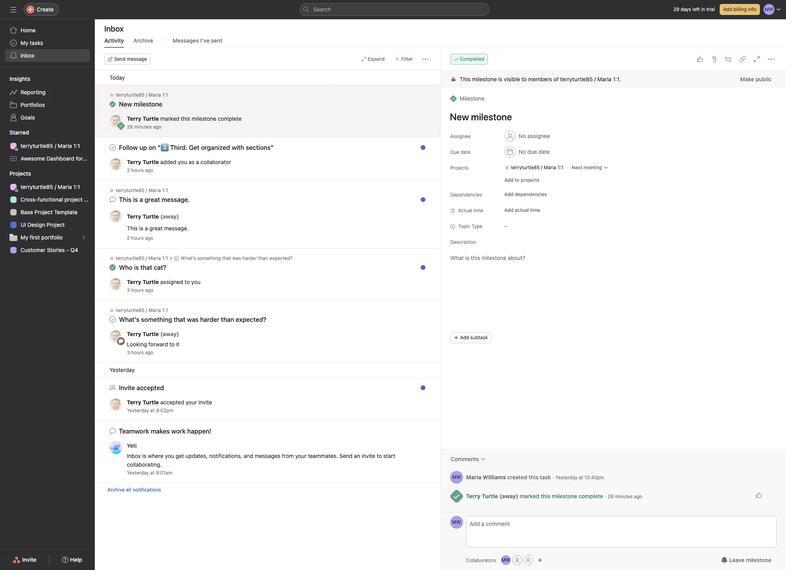 Task type: vqa. For each thing, say whether or not it's contained in the screenshot.
My first portfolio the My
yes



Task type: describe. For each thing, give the bounding box(es) containing it.
base project template link
[[5, 206, 90, 219]]

0 vertical spatial mw button
[[450, 472, 463, 484]]

2 vertical spatial mw
[[502, 558, 510, 564]]

terry turtle added you as a collaborator 2 hours ago
[[127, 159, 231, 173]]

starred element
[[0, 126, 115, 167]]

new milestone dialog
[[441, 48, 786, 571]]

create
[[37, 6, 54, 13]]

public
[[756, 76, 771, 83]]

hours inside this is a great message. 2 hours ago
[[131, 235, 144, 241]]

terryturtle85 up who
[[116, 256, 144, 262]]

an
[[354, 453, 360, 460]]

projects button
[[0, 170, 31, 178]]

terryturtle85 / maria 1:1 inside the projects element
[[21, 184, 80, 190]]

with sections"
[[232, 144, 274, 151]]

terry turtle link for 28 minutes ago
[[127, 115, 159, 122]]

copy milestone link image
[[739, 56, 746, 62]]

archive all notifications
[[107, 487, 161, 493]]

terryturtle85 inside the projects element
[[21, 184, 53, 190]]

ago inside terry turtle (away) marked this milestone complete · 28 minutes ago
[[634, 494, 642, 500]]

starred
[[9, 129, 29, 136]]

hide sidebar image
[[10, 6, 17, 13]]

minutes inside terry turtle marked this milestone complete 28 minutes ago
[[134, 124, 152, 130]]

expand
[[368, 56, 385, 62]]

invite button
[[8, 553, 42, 568]]

search list box
[[300, 3, 489, 16]]

that cat?
[[140, 264, 166, 271]]

no assignee
[[518, 133, 550, 139]]

is inside main content
[[498, 76, 502, 83]]

is for this is a great message.
[[133, 196, 138, 203]]

maria down no due date
[[544, 165, 556, 171]]

3 inside terry turtle assigned to you 3 hours ago
[[127, 288, 130, 294]]

archive notification image for follow up on "3️⃣ third: get organized with sections"
[[417, 147, 423, 153]]

at inside 'terry turtle accepted your invite yesterday at 4:02pm'
[[150, 408, 155, 414]]

terryturtle85 / maria 1:1 up who is that cat?
[[116, 256, 168, 262]]

a for great
[[145, 225, 148, 232]]

activity link
[[104, 37, 124, 48]]

turtle for terry turtle (away) looking forward to it 3 hours ago
[[143, 331, 159, 338]]

a for great message.
[[139, 196, 143, 203]]

send inside button
[[114, 56, 126, 62]]

due
[[527, 149, 537, 155]]

terry turtle link for looking forward to it
[[127, 331, 159, 338]]

messages i've sent link
[[173, 37, 222, 48]]

activity
[[104, 37, 124, 44]]

tt button for terry turtle accepted your invite yesterday at 4:02pm
[[110, 399, 122, 411]]

topic type
[[458, 224, 482, 230]]

at inside maria williams created this task · yesterday at 12:40pm
[[579, 475, 583, 481]]

0 horizontal spatial date
[[460, 149, 470, 155]]

make public
[[740, 76, 771, 83]]

0 vertical spatial inbox
[[104, 24, 124, 33]]

29
[[674, 6, 679, 12]]

add for add dependencies
[[504, 192, 513, 198]]

plan
[[84, 196, 95, 203]]

terryturtle85 / maria 1:1 inside new milestone dialog
[[511, 165, 563, 171]]

see details, my first portfolio image
[[81, 235, 86, 240]]

hours inside terry turtle (away) looking forward to it 3 hours ago
[[131, 350, 144, 356]]

1:1 up new milestone
[[162, 92, 168, 98]]

yeti
[[127, 443, 137, 450]]

project
[[64, 196, 82, 203]]

search button
[[300, 3, 489, 16]]

milestone up milestone
[[472, 76, 497, 83]]

3 inside terry turtle (away) looking forward to it 3 hours ago
[[127, 350, 130, 356]]

as
[[189, 159, 194, 166]]

at inside yeti inbox is where you get updates, notifications, and messages from your teammates. send an invite to start collaborating. yesterday at 9:01am
[[150, 470, 155, 476]]

terryturtle85 up this is a great message. at left top
[[116, 188, 144, 194]]

yesterday inside 'terry turtle accepted your invite yesterday at 4:02pm'
[[127, 408, 149, 414]]

assigned
[[160, 279, 183, 286]]

2 vertical spatial project
[[47, 222, 65, 228]]

members
[[528, 76, 552, 83]]

— button
[[501, 221, 548, 232]]

hours inside terry turtle added you as a collaborator 2 hours ago
[[131, 167, 144, 173]]

who
[[119, 264, 132, 271]]

terryturtle85 / maria 1:1 link inside new milestone dialog
[[501, 164, 566, 172]]

you for where
[[165, 453, 174, 460]]

tt button for terry turtle assigned to you 3 hours ago
[[110, 278, 122, 291]]

next
[[571, 165, 582, 171]]

no for no assignee
[[518, 133, 526, 139]]

what's for what's something that was harder than expected?
[[181, 256, 196, 262]]

1:1 up that cat?
[[162, 256, 168, 262]]

actual
[[458, 208, 472, 214]]

date inside dropdown button
[[538, 149, 550, 155]]

add for add subtask
[[460, 335, 469, 341]]

insights
[[9, 75, 30, 82]]

2 vertical spatial mw button
[[501, 556, 511, 566]]

archive for archive
[[133, 37, 153, 44]]

terryturtle85 / maria 1:1 up this is a great message. at left top
[[116, 188, 168, 194]]

send inside yeti inbox is where you get updates, notifications, and messages from your teammates. send an invite to start collaborating. yesterday at 9:01am
[[339, 453, 353, 460]]

more actions image
[[422, 56, 428, 62]]

global element
[[0, 19, 95, 67]]

yesterday up invite accepted at the left of the page
[[110, 367, 135, 374]]

ago inside terry turtle added you as a collaborator 2 hours ago
[[145, 167, 153, 173]]

collaborating.
[[127, 462, 162, 469]]

1:1 down terry turtle assigned to you 3 hours ago
[[162, 308, 168, 314]]

your inside 'terry turtle accepted your invite yesterday at 4:02pm'
[[186, 399, 197, 406]]

this for this milestone is visible to members of terryturtle85 / maria 1:1.
[[460, 76, 470, 83]]

follow
[[119, 144, 138, 151]]

archive for archive all notifications
[[107, 487, 125, 493]]

1 vertical spatial mw button
[[450, 517, 463, 529]]

awesome dashboard for new project link
[[5, 152, 115, 165]]

2 inside terry turtle added you as a collaborator 2 hours ago
[[127, 167, 130, 173]]

maria left 1:1.
[[597, 76, 611, 83]]

tt button for terry turtle added you as a collaborator 2 hours ago
[[110, 158, 122, 171]]

something for what's something that was harder than expected?
[[197, 256, 221, 262]]

type
[[471, 224, 482, 230]]

projects inside new milestone dialog
[[450, 165, 468, 171]]

1:1 up great message.
[[162, 188, 168, 194]]

collaborators
[[466, 558, 496, 564]]

turtle for terry turtle marked this milestone complete 28 minutes ago
[[143, 115, 159, 122]]

was for than expected?
[[187, 316, 199, 324]]

home
[[21, 27, 36, 34]]

turtle for terry turtle (away) marked this milestone complete · 28 minutes ago
[[482, 493, 498, 500]]

all
[[126, 487, 131, 493]]

maria up that cat?
[[149, 256, 161, 262]]

new
[[84, 155, 96, 162]]

goals link
[[5, 111, 90, 124]]

starred button
[[0, 129, 29, 137]]

add subtask image
[[725, 56, 732, 62]]

28 inside terry turtle marked this milestone complete 28 minutes ago
[[127, 124, 133, 130]]

this inside this is a great message. 2 hours ago
[[127, 225, 138, 232]]

no due date
[[518, 149, 550, 155]]

this is a great message. 2 hours ago
[[127, 225, 189, 241]]

terry turtle link up 'great'
[[127, 213, 159, 220]]

reporting link
[[5, 86, 90, 99]]

who is that cat?
[[119, 264, 166, 271]]

inbox inside yeti inbox is where you get updates, notifications, and messages from your teammates. send an invite to start collaborating. yesterday at 9:01am
[[127, 453, 141, 460]]

maria up this is a great message. at left top
[[149, 188, 161, 194]]

template
[[54, 209, 78, 216]]

cross-functional project plan
[[21, 196, 95, 203]]

yesterday inside maria williams created this task · yesterday at 12:40pm
[[555, 475, 577, 481]]

/ inside starred 'element'
[[55, 143, 56, 149]]

turtle for terry turtle added you as a collaborator 2 hours ago
[[143, 159, 159, 166]]

this milestone is visible to members of terryturtle85 / maria 1:1.
[[460, 76, 621, 83]]

awesome
[[21, 155, 45, 162]]

it
[[176, 341, 179, 348]]

no due date button
[[501, 145, 553, 159]]

tt for terry turtle added you as a collaborator 2 hours ago
[[113, 161, 119, 167]]

1:1 inside new milestone dialog
[[557, 165, 563, 171]]

help button
[[57, 553, 87, 568]]

actual time
[[458, 208, 483, 214]]

terry for terry turtle added you as a collaborator 2 hours ago
[[127, 159, 141, 166]]

add for add billing info
[[723, 6, 732, 12]]

2 vertical spatial this
[[541, 493, 550, 500]]

williams
[[483, 474, 506, 481]]

days
[[681, 6, 691, 12]]

"3️⃣
[[157, 144, 169, 151]]

terry for terry turtle accepted your invite yesterday at 4:02pm
[[127, 399, 141, 406]]

1:1 inside the projects element
[[73, 184, 80, 190]]

functional
[[38, 196, 63, 203]]

5 tt button from the top
[[110, 330, 122, 343]]

this is a great message.
[[119, 196, 190, 203]]

9:01am
[[156, 470, 172, 476]]

projects element
[[0, 167, 95, 258]]

customer
[[21, 247, 45, 254]]

my tasks link
[[5, 37, 90, 49]]

add or remove collaborators image
[[537, 559, 542, 563]]

added
[[160, 159, 176, 166]]

/ up who is that cat?
[[146, 256, 147, 262]]

invite
[[22, 557, 36, 564]]

my tasks
[[21, 40, 43, 46]]

than expected?
[[221, 316, 266, 324]]

tt for terry turtle (away)
[[113, 213, 119, 219]]

terry for terry turtle (away)
[[127, 213, 141, 220]]

of
[[553, 76, 559, 83]]

attachments: add a file to this task, new milestone image
[[711, 56, 717, 62]]

create button
[[24, 3, 59, 16]]

dashboard
[[46, 155, 74, 162]]

terryturtle85 / maria 1:1 link for cross-functional project plan
[[5, 181, 90, 194]]

this for this is a great message.
[[119, 196, 131, 203]]

my first portfolio link
[[5, 231, 90, 244]]

my for my tasks
[[21, 40, 28, 46]]

more actions for this task image
[[768, 56, 774, 62]]

maria up new milestone
[[149, 92, 161, 98]]

1 vertical spatial project
[[35, 209, 53, 216]]

tt for terry turtle assigned to you 3 hours ago
[[113, 281, 119, 287]]

search
[[313, 6, 331, 13]]

terryturtle85 right of
[[560, 76, 593, 83]]

maria inside starred 'element'
[[58, 143, 72, 149]]

terry turtle accepted your invite yesterday at 4:02pm
[[127, 399, 212, 414]]

projects inside dropdown button
[[9, 170, 31, 177]]

insights element
[[0, 72, 95, 126]]

cross-functional project plan link
[[5, 194, 95, 206]]

to inside 'button'
[[515, 177, 519, 183]]



Task type: locate. For each thing, give the bounding box(es) containing it.
milestone inside terry turtle marked this milestone complete 28 minutes ago
[[192, 115, 216, 122]]

1 vertical spatial invite
[[362, 453, 375, 460]]

you for to
[[191, 279, 200, 286]]

/ inside the projects element
[[55, 184, 56, 190]]

1 vertical spatial 2
[[127, 235, 130, 241]]

this down 'task'
[[541, 493, 550, 500]]

to right 'visible'
[[521, 76, 526, 83]]

0 vertical spatial terryturtle85 / maria 1:1 link
[[5, 140, 90, 152]]

Task Name text field
[[445, 108, 777, 126]]

2 tt button from the top
[[110, 158, 122, 171]]

(away) inside main content
[[499, 493, 518, 500]]

invite inside 'terry turtle accepted your invite yesterday at 4:02pm'
[[198, 399, 212, 406]]

time right actual
[[473, 208, 483, 214]]

terryturtle85 / maria 1:1 inside starred 'element'
[[21, 143, 80, 149]]

1:1 left next
[[557, 165, 563, 171]]

terry down maria williams link
[[466, 493, 480, 500]]

send message
[[114, 56, 147, 62]]

inbox link
[[5, 49, 90, 62]]

left
[[693, 6, 700, 12]]

leave milestone button
[[716, 554, 777, 568]]

terry inside terry turtle added you as a collaborator 2 hours ago
[[127, 159, 141, 166]]

home link
[[5, 24, 90, 37]]

no inside no due date dropdown button
[[518, 149, 526, 155]]

0 horizontal spatial this
[[181, 115, 190, 122]]

4 tt from the top
[[113, 281, 119, 287]]

milestone inside button
[[746, 557, 771, 564]]

1 vertical spatial send
[[339, 453, 353, 460]]

add for add actual time
[[504, 207, 513, 213]]

harder
[[242, 256, 257, 262], [200, 316, 219, 324]]

inbox inside global element
[[21, 52, 34, 59]]

add inside add to projects 'button'
[[504, 177, 513, 183]]

is inside yeti inbox is where you get updates, notifications, and messages from your teammates. send an invite to start collaborating. yesterday at 9:01am
[[142, 453, 146, 460]]

terryturtle85 up looking
[[116, 308, 144, 314]]

1 horizontal spatial inbox
[[104, 24, 124, 33]]

to inside yeti inbox is where you get updates, notifications, and messages from your teammates. send an invite to start collaborating. yesterday at 9:01am
[[377, 453, 382, 460]]

your inside yeti inbox is where you get updates, notifications, and messages from your teammates. send an invite to start collaborating. yesterday at 9:01am
[[295, 453, 307, 460]]

0 horizontal spatial ·
[[552, 474, 554, 481]]

terryturtle85 / maria 1:1 link inside starred 'element'
[[5, 140, 90, 152]]

today
[[110, 74, 125, 81]]

1 horizontal spatial ·
[[604, 493, 606, 500]]

terry for terry turtle assigned to you 3 hours ago
[[127, 279, 141, 286]]

add to projects button
[[501, 175, 543, 186]]

looking
[[127, 341, 147, 348]]

main content
[[441, 71, 786, 513]]

0 vertical spatial harder
[[242, 256, 257, 262]]

due date
[[450, 149, 470, 155]]

1 vertical spatial my
[[21, 234, 28, 241]]

is
[[498, 76, 502, 83], [133, 196, 138, 203], [139, 225, 143, 232], [134, 264, 139, 271], [142, 453, 146, 460]]

/ down terry turtle assigned to you 3 hours ago
[[146, 308, 147, 314]]

terry turtle link down maria williams link
[[466, 493, 498, 500]]

no left assignee
[[518, 133, 526, 139]]

base
[[21, 209, 33, 216]]

no for no due date
[[518, 149, 526, 155]]

great
[[149, 225, 163, 232]]

something for what's something that was harder than expected?
[[141, 316, 172, 324]]

1 vertical spatial archive
[[107, 487, 125, 493]]

0 vertical spatial archive notification image
[[417, 147, 423, 153]]

dependencies
[[450, 192, 482, 198]]

3 tt button from the top
[[110, 210, 122, 223]]

a right as
[[196, 159, 199, 166]]

that left than
[[222, 256, 231, 262]]

turtle for terry turtle assigned to you 3 hours ago
[[143, 279, 159, 286]]

marked inside terry turtle marked this milestone complete 28 minutes ago
[[160, 115, 179, 122]]

(away) up message.
[[160, 213, 179, 220]]

add inside add actual time dropdown button
[[504, 207, 513, 213]]

0 horizontal spatial was
[[187, 316, 199, 324]]

(away) for (away)
[[160, 213, 179, 220]]

0 vertical spatial send
[[114, 56, 126, 62]]

archive link
[[133, 37, 153, 48]]

terry turtle link for yesterday at 4:02pm
[[127, 399, 159, 406]]

3 tt from the top
[[113, 213, 119, 219]]

1 no from the top
[[518, 133, 526, 139]]

complete up organized
[[218, 115, 242, 122]]

maria down comments dropdown button
[[466, 474, 481, 481]]

1 vertical spatial terryturtle85 / maria 1:1 link
[[501, 164, 566, 172]]

project up ui design project
[[35, 209, 53, 216]]

archive notification image for terryturtle85 / maria 1:1
[[417, 190, 423, 196]]

third:
[[170, 144, 187, 151]]

turtle inside terry turtle assigned to you 3 hours ago
[[143, 279, 159, 286]]

(away) for 3 hours ago
[[160, 331, 179, 338]]

terry turtle link down new milestone
[[127, 115, 159, 122]]

no assignee button
[[501, 129, 553, 143]]

customer stories - q4
[[21, 247, 78, 254]]

1 horizontal spatial something
[[197, 256, 221, 262]]

where
[[148, 453, 163, 460]]

terryturtle85 / maria 1:1 up new milestone
[[116, 92, 168, 98]]

get
[[189, 144, 199, 151]]

terry turtle link
[[127, 115, 159, 122], [127, 159, 159, 166], [127, 213, 159, 220], [127, 279, 159, 286], [127, 331, 159, 338], [127, 399, 159, 406], [466, 493, 498, 500]]

description
[[450, 239, 476, 245]]

1 horizontal spatial minutes
[[615, 494, 633, 500]]

send
[[114, 56, 126, 62], [339, 453, 353, 460]]

2 horizontal spatial this
[[541, 493, 550, 500]]

terry inside main content
[[466, 493, 480, 500]]

is for who is that cat?
[[134, 264, 139, 271]]

1:1 up project
[[73, 184, 80, 190]]

ui design project link
[[5, 219, 90, 231]]

time inside add actual time dropdown button
[[530, 207, 540, 213]]

you inside yeti inbox is where you get updates, notifications, and messages from your teammates. send an invite to start collaborating. yesterday at 9:01am
[[165, 453, 174, 460]]

terryturtle85 up cross-
[[21, 184, 53, 190]]

1 vertical spatial your
[[295, 453, 307, 460]]

i've
[[200, 37, 210, 44]]

add left subtask
[[460, 335, 469, 341]]

complete inside main content
[[579, 493, 603, 500]]

teamwork
[[119, 428, 149, 435]]

hours down the up
[[131, 167, 144, 173]]

in
[[701, 6, 705, 12]]

terryturtle85 up add to projects
[[511, 165, 540, 171]]

archive notification image
[[417, 147, 423, 153], [417, 190, 423, 196]]

1 horizontal spatial time
[[530, 207, 540, 213]]

add actual time button
[[501, 205, 544, 216]]

terry turtle link down invite accepted at the left of the page
[[127, 399, 159, 406]]

/ down no due date
[[541, 165, 542, 171]]

turtle down the on
[[143, 159, 159, 166]]

this for milestone
[[181, 115, 190, 122]]

tt button down follow
[[110, 158, 122, 171]]

invite inside yeti inbox is where you get updates, notifications, and messages from your teammates. send an invite to start collaborating. yesterday at 9:01am
[[362, 453, 375, 460]]

0 vertical spatial a
[[196, 159, 199, 166]]

0 vertical spatial something
[[197, 256, 221, 262]]

dependencies
[[515, 192, 547, 198]]

and
[[244, 453, 253, 460]]

terryturtle85 / maria 1:1 link up functional
[[5, 181, 90, 194]]

turtle inside terry turtle added you as a collaborator 2 hours ago
[[143, 159, 159, 166]]

complete inside terry turtle marked this milestone complete 28 minutes ago
[[218, 115, 242, 122]]

projects
[[521, 177, 539, 183]]

milestone right leave
[[746, 557, 771, 564]]

that for than
[[222, 256, 231, 262]]

invite accepted
[[119, 385, 164, 392]]

2 inside this is a great message. 2 hours ago
[[127, 235, 130, 241]]

0 horizontal spatial that
[[174, 316, 185, 324]]

terry down follow
[[127, 159, 141, 166]]

/ left 1:1.
[[594, 76, 596, 83]]

archive notification image
[[417, 387, 423, 393]]

29 days left in trial
[[674, 6, 715, 12]]

0 vertical spatial 28
[[127, 124, 133, 130]]

terryturtle85 up awesome
[[21, 143, 53, 149]]

created
[[507, 474, 527, 481]]

1 vertical spatial no
[[518, 149, 526, 155]]

2 2 from the top
[[127, 235, 130, 241]]

2 my from the top
[[21, 234, 28, 241]]

tt button left terry turtle (away) at the left top of page
[[110, 210, 122, 223]]

project inside "link"
[[97, 155, 115, 162]]

terryturtle85 inside starred 'element'
[[21, 143, 53, 149]]

no inside the no assignee dropdown button
[[518, 133, 526, 139]]

1 vertical spatial 3
[[127, 350, 130, 356]]

design
[[27, 222, 45, 228]]

terry for terry turtle (away) looking forward to it 3 hours ago
[[127, 331, 141, 338]]

1 2 from the top
[[127, 167, 130, 173]]

0 vertical spatial your
[[186, 399, 197, 406]]

billing
[[733, 6, 747, 12]]

project up the portfolio
[[47, 222, 65, 228]]

add left billing
[[723, 6, 732, 12]]

add dependencies button
[[501, 189, 550, 200]]

0 horizontal spatial complete
[[218, 115, 242, 122]]

no
[[518, 133, 526, 139], [518, 149, 526, 155]]

2 vertical spatial a
[[145, 225, 148, 232]]

0 vertical spatial invite
[[198, 399, 212, 406]]

turtle inside main content
[[482, 493, 498, 500]]

ago inside terry turtle (away) looking forward to it 3 hours ago
[[145, 350, 153, 356]]

1 horizontal spatial that
[[222, 256, 231, 262]]

no left due
[[518, 149, 526, 155]]

teamwork makes work happen!
[[119, 428, 211, 435]]

you inside terry turtle added you as a collaborator 2 hours ago
[[178, 159, 187, 166]]

terry down this is a great message. at left top
[[127, 213, 141, 220]]

0 likes. click to like this task image
[[697, 56, 703, 62]]

1:1.
[[613, 76, 621, 83]]

terryturtle85 / maria 1:1 link up dashboard
[[5, 140, 90, 152]]

0 vertical spatial mw
[[452, 475, 461, 481]]

2 vertical spatial inbox
[[127, 453, 141, 460]]

1 horizontal spatial send
[[339, 453, 353, 460]]

0 vertical spatial my
[[21, 40, 28, 46]]

/ up new milestone
[[146, 92, 147, 98]]

send left an
[[339, 453, 353, 460]]

accepted
[[160, 399, 184, 406]]

/ up dashboard
[[55, 143, 56, 149]]

0 vertical spatial complete
[[218, 115, 242, 122]]

you left get on the left of the page
[[165, 453, 174, 460]]

portfolio
[[41, 234, 63, 241]]

tt button left looking
[[110, 330, 122, 343]]

date
[[538, 149, 550, 155], [460, 149, 470, 155]]

1 horizontal spatial harder
[[242, 256, 257, 262]]

add subtask button
[[450, 333, 491, 344]]

terry
[[127, 115, 141, 122], [127, 159, 141, 166], [127, 213, 141, 220], [127, 279, 141, 286], [127, 331, 141, 338], [127, 399, 141, 406], [466, 493, 480, 500]]

2 3 from the top
[[127, 350, 130, 356]]

4 tt button from the top
[[110, 278, 122, 291]]

ui design project
[[21, 222, 65, 228]]

terry turtle link for 2 hours ago
[[127, 159, 159, 166]]

my for my first portfolio
[[21, 234, 28, 241]]

0 vertical spatial that
[[222, 256, 231, 262]]

2 down follow
[[127, 167, 130, 173]]

1 archive notification image from the top
[[417, 147, 423, 153]]

cross-
[[21, 196, 38, 203]]

3 down who
[[127, 288, 130, 294]]

0 horizontal spatial you
[[165, 453, 174, 460]]

terryturtle85 / maria 1:1 up projects
[[511, 165, 563, 171]]

is inside this is a great message. 2 hours ago
[[139, 225, 143, 232]]

a inside terry turtle added you as a collaborator 2 hours ago
[[196, 159, 199, 166]]

add subtask
[[460, 335, 488, 341]]

terry turtle link for 3 hours ago
[[127, 279, 159, 286]]

2 horizontal spatial a
[[196, 159, 199, 166]]

0 horizontal spatial your
[[186, 399, 197, 406]]

0 horizontal spatial archive
[[107, 487, 125, 493]]

0 horizontal spatial invite
[[198, 399, 212, 406]]

project right new
[[97, 155, 115, 162]]

turtle inside 'terry turtle accepted your invite yesterday at 4:02pm'
[[143, 399, 159, 406]]

0 vertical spatial archive
[[133, 37, 153, 44]]

terryturtle85 up new milestone
[[116, 92, 144, 98]]

mw button
[[450, 472, 463, 484], [450, 517, 463, 529], [501, 556, 511, 566]]

0 vertical spatial this
[[181, 115, 190, 122]]

is up terry turtle (away) at the left top of page
[[133, 196, 138, 203]]

0 likes. click to like this task image
[[755, 492, 762, 499]]

0 horizontal spatial what's
[[119, 316, 139, 324]]

turtle for terry turtle accepted your invite yesterday at 4:02pm
[[143, 399, 159, 406]]

that for than expected?
[[174, 316, 185, 324]]

1 vertical spatial you
[[191, 279, 200, 286]]

archive
[[133, 37, 153, 44], [107, 487, 125, 493]]

1 3 from the top
[[127, 288, 130, 294]]

comments
[[451, 456, 479, 463]]

1 vertical spatial minutes
[[615, 494, 633, 500]]

0 horizontal spatial 28
[[127, 124, 133, 130]]

add dependencies
[[504, 192, 547, 198]]

(away) inside terry turtle (away) looking forward to it 3 hours ago
[[160, 331, 179, 338]]

this inside new milestone dialog
[[460, 76, 470, 83]]

a up terry turtle (away) at the left top of page
[[139, 196, 143, 203]]

hours down terry turtle (away) at the left top of page
[[131, 235, 144, 241]]

this up third:
[[181, 115, 190, 122]]

0 horizontal spatial something
[[141, 316, 172, 324]]

3
[[127, 288, 130, 294], [127, 350, 130, 356]]

archive left 'all'
[[107, 487, 125, 493]]

archive inside button
[[107, 487, 125, 493]]

1 vertical spatial that
[[174, 316, 185, 324]]

turtle down new milestone
[[143, 115, 159, 122]]

0 horizontal spatial a
[[139, 196, 143, 203]]

what's for what's something that was harder than expected?
[[119, 316, 139, 324]]

milestone down maria williams created this task · yesterday at 12:40pm
[[552, 493, 577, 500]]

complete
[[218, 115, 242, 122], [579, 493, 603, 500]]

0 horizontal spatial inbox
[[21, 52, 34, 59]]

1 horizontal spatial marked
[[520, 493, 539, 500]]

1 vertical spatial archive notification image
[[417, 190, 423, 196]]

filter button
[[391, 54, 417, 65]]

harder left than
[[242, 256, 257, 262]]

0 vertical spatial 3
[[127, 288, 130, 294]]

1:1 inside starred 'element'
[[73, 143, 80, 149]]

terry turtle assigned to you 3 hours ago
[[127, 279, 200, 294]]

1 horizontal spatial a
[[145, 225, 148, 232]]

than
[[258, 256, 268, 262]]

this inside terry turtle marked this milestone complete 28 minutes ago
[[181, 115, 190, 122]]

terry turtle link up looking
[[127, 331, 159, 338]]

6 tt button from the top
[[110, 399, 122, 411]]

terryturtle85 / maria 1:1 link up projects
[[501, 164, 566, 172]]

0 vertical spatial 2
[[127, 167, 130, 173]]

this
[[181, 115, 190, 122], [529, 474, 538, 481], [541, 493, 550, 500]]

harder for than
[[242, 256, 257, 262]]

yesterday inside yeti inbox is where you get updates, notifications, and messages from your teammates. send an invite to start collaborating. yesterday at 9:01am
[[127, 470, 149, 476]]

turtle inside terry turtle (away) looking forward to it 3 hours ago
[[143, 331, 159, 338]]

terry inside terry turtle (away) looking forward to it 3 hours ago
[[127, 331, 141, 338]]

marked up "3️⃣
[[160, 115, 179, 122]]

ago inside this is a great message. 2 hours ago
[[145, 235, 153, 241]]

what's
[[181, 256, 196, 262], [119, 316, 139, 324]]

1 vertical spatial inbox
[[21, 52, 34, 59]]

invite right an
[[362, 453, 375, 460]]

awesome dashboard for new project
[[21, 155, 115, 162]]

my inside the projects element
[[21, 234, 28, 241]]

archive all notifications button
[[95, 484, 440, 497]]

this for task
[[529, 474, 538, 481]]

my left tasks
[[21, 40, 28, 46]]

/ up this is a great message. at left top
[[146, 188, 147, 194]]

message.
[[164, 225, 189, 232]]

1 tt from the top
[[113, 118, 119, 124]]

1 horizontal spatial what's
[[181, 256, 196, 262]]

ui
[[21, 222, 26, 228]]

you right the 'assigned'
[[191, 279, 200, 286]]

1 vertical spatial a
[[139, 196, 143, 203]]

turtle inside terry turtle marked this milestone complete 28 minutes ago
[[143, 115, 159, 122]]

this left 'great'
[[127, 225, 138, 232]]

my left first
[[21, 234, 28, 241]]

hours inside terry turtle assigned to you 3 hours ago
[[131, 288, 144, 294]]

1 vertical spatial marked
[[520, 493, 539, 500]]

terry down who
[[127, 279, 141, 286]]

terry inside 'terry turtle accepted your invite yesterday at 4:02pm'
[[127, 399, 141, 406]]

2 horizontal spatial inbox
[[127, 453, 141, 460]]

yesterday right 'task'
[[555, 475, 577, 481]]

1 vertical spatial harder
[[200, 316, 219, 324]]

visible
[[504, 76, 520, 83]]

to
[[521, 76, 526, 83], [515, 177, 519, 183], [185, 279, 190, 286], [169, 341, 175, 348], [377, 453, 382, 460]]

main content containing this milestone is visible to members of terryturtle85 / maria 1:1.
[[441, 71, 786, 513]]

get
[[176, 453, 184, 460]]

inbox down yeti
[[127, 453, 141, 460]]

1 vertical spatial what's
[[119, 316, 139, 324]]

at down "collaborating."
[[150, 470, 155, 476]]

2 archive notification image from the top
[[417, 190, 423, 196]]

1 horizontal spatial you
[[178, 159, 187, 166]]

ago inside terry turtle assigned to you 3 hours ago
[[145, 288, 153, 294]]

completed
[[460, 56, 484, 62]]

1 my from the top
[[21, 40, 28, 46]]

hours down who is that cat?
[[131, 288, 144, 294]]

terry turtle link down who is that cat?
[[127, 279, 159, 286]]

ago inside terry turtle marked this milestone complete 28 minutes ago
[[153, 124, 161, 130]]

0 vertical spatial what's
[[181, 256, 196, 262]]

to inside terry turtle assigned to you 3 hours ago
[[185, 279, 190, 286]]

1 vertical spatial this
[[119, 196, 131, 203]]

terry down new milestone
[[127, 115, 141, 122]]

full screen image
[[754, 56, 760, 62]]

1 horizontal spatial this
[[529, 474, 538, 481]]

6 tt from the top
[[113, 402, 119, 408]]

2 vertical spatial (away)
[[499, 493, 518, 500]]

notifications,
[[209, 453, 242, 460]]

marked inside main content
[[520, 493, 539, 500]]

goals
[[21, 114, 35, 121]]

to right the 'assigned'
[[185, 279, 190, 286]]

0 horizontal spatial projects
[[9, 170, 31, 177]]

add billing info button
[[720, 4, 760, 15]]

terry inside terry turtle assigned to you 3 hours ago
[[127, 279, 141, 286]]

1 vertical spatial mw
[[452, 520, 461, 526]]

terryturtle85 / maria 1:1 link inside the projects element
[[5, 181, 90, 194]]

minutes inside terry turtle (away) marked this milestone complete · 28 minutes ago
[[615, 494, 633, 500]]

harder for than expected?
[[200, 316, 219, 324]]

5 tt from the top
[[113, 333, 119, 339]]

2 vertical spatial terryturtle85 / maria 1:1 link
[[5, 181, 90, 194]]

1 vertical spatial was
[[187, 316, 199, 324]]

terry down invite accepted at the left of the page
[[127, 399, 141, 406]]

terry up looking
[[127, 331, 141, 338]]

terry for terry turtle marked this milestone complete 28 minutes ago
[[127, 115, 141, 122]]

great message.
[[145, 196, 190, 203]]

terryturtle85 / maria 1:1 up awesome dashboard for new project "link"
[[21, 143, 80, 149]]

0 horizontal spatial time
[[473, 208, 483, 214]]

is for this is a great message. 2 hours ago
[[139, 225, 143, 232]]

terry inside terry turtle marked this milestone complete 28 minutes ago
[[127, 115, 141, 122]]

-
[[66, 247, 69, 254]]

tt button down who
[[110, 278, 122, 291]]

at left 12:40pm
[[579, 475, 583, 481]]

1 horizontal spatial complete
[[579, 493, 603, 500]]

1 vertical spatial 28
[[608, 494, 613, 500]]

tt for terry turtle accepted your invite yesterday at 4:02pm
[[113, 402, 119, 408]]

maria down terry turtle assigned to you 3 hours ago
[[149, 308, 161, 314]]

terryturtle85 / maria 1:1 down terry turtle assigned to you 3 hours ago
[[116, 308, 168, 314]]

0 vertical spatial was
[[232, 256, 241, 262]]

add left projects
[[504, 177, 513, 183]]

terryturtle85 / maria 1:1 link for awesome dashboard for new project
[[5, 140, 90, 152]]

28 inside terry turtle (away) marked this milestone complete · 28 minutes ago
[[608, 494, 613, 500]]

my inside global element
[[21, 40, 28, 46]]

3 down looking
[[127, 350, 130, 356]]

hours
[[131, 167, 144, 173], [131, 235, 144, 241], [131, 288, 144, 294], [131, 350, 144, 356]]

0 horizontal spatial harder
[[200, 316, 219, 324]]

add inside add dependencies button
[[504, 192, 513, 198]]

1 horizontal spatial 28
[[608, 494, 613, 500]]

tt button for terry turtle (away)
[[110, 210, 122, 223]]

was for than
[[232, 256, 241, 262]]

1 horizontal spatial archive
[[133, 37, 153, 44]]

add down add to projects 'button' at the top right of the page
[[504, 192, 513, 198]]

2 horizontal spatial you
[[191, 279, 200, 286]]

meeting
[[583, 165, 602, 171]]

you inside terry turtle assigned to you 3 hours ago
[[191, 279, 200, 286]]

messages
[[255, 453, 280, 460]]

0 vertical spatial ·
[[552, 474, 554, 481]]

add for add to projects
[[504, 177, 513, 183]]

inbox up 'activity'
[[104, 24, 124, 33]]

projects down due date
[[450, 165, 468, 171]]

you left as
[[178, 159, 187, 166]]

this down completed button
[[460, 76, 470, 83]]

marked
[[160, 115, 179, 122], [520, 493, 539, 500]]

maria inside the projects element
[[58, 184, 72, 190]]

add inside add billing info button
[[723, 6, 732, 12]]

2 no from the top
[[518, 149, 526, 155]]

a inside this is a great message. 2 hours ago
[[145, 225, 148, 232]]

add left 'actual'
[[504, 207, 513, 213]]

0 vertical spatial you
[[178, 159, 187, 166]]

to inside terry turtle (away) looking forward to it 3 hours ago
[[169, 341, 175, 348]]

1 tt button from the top
[[110, 115, 122, 127]]

add inside the add subtask "button"
[[460, 335, 469, 341]]

is up "collaborating."
[[142, 453, 146, 460]]

is left 'great'
[[139, 225, 143, 232]]

portfolios
[[21, 102, 45, 108]]

base project template
[[21, 209, 78, 216]]

what's something that was harder than expected?
[[181, 256, 293, 262]]

1 vertical spatial (away)
[[160, 331, 179, 338]]

1 vertical spatial complete
[[579, 493, 603, 500]]

2 vertical spatial this
[[127, 225, 138, 232]]

messages i've sent
[[173, 37, 222, 44]]

2 tt from the top
[[113, 161, 119, 167]]

turtle for terry turtle (away)
[[143, 213, 159, 220]]

0 vertical spatial minutes
[[134, 124, 152, 130]]

ago
[[153, 124, 161, 130], [145, 167, 153, 173], [145, 235, 153, 241], [145, 288, 153, 294], [145, 350, 153, 356], [634, 494, 642, 500]]

assignee
[[527, 133, 550, 139]]

1 vertical spatial something
[[141, 316, 172, 324]]

1:1 up for
[[73, 143, 80, 149]]

my
[[21, 40, 28, 46], [21, 234, 28, 241]]

completed button
[[450, 54, 488, 65]]

time right 'actual'
[[530, 207, 540, 213]]

2 vertical spatial you
[[165, 453, 174, 460]]

0 vertical spatial (away)
[[160, 213, 179, 220]]

1 vertical spatial ·
[[604, 493, 606, 500]]

send left message
[[114, 56, 126, 62]]

your right from
[[295, 453, 307, 460]]

terry for terry turtle (away) marked this milestone complete · 28 minutes ago
[[466, 493, 480, 500]]



